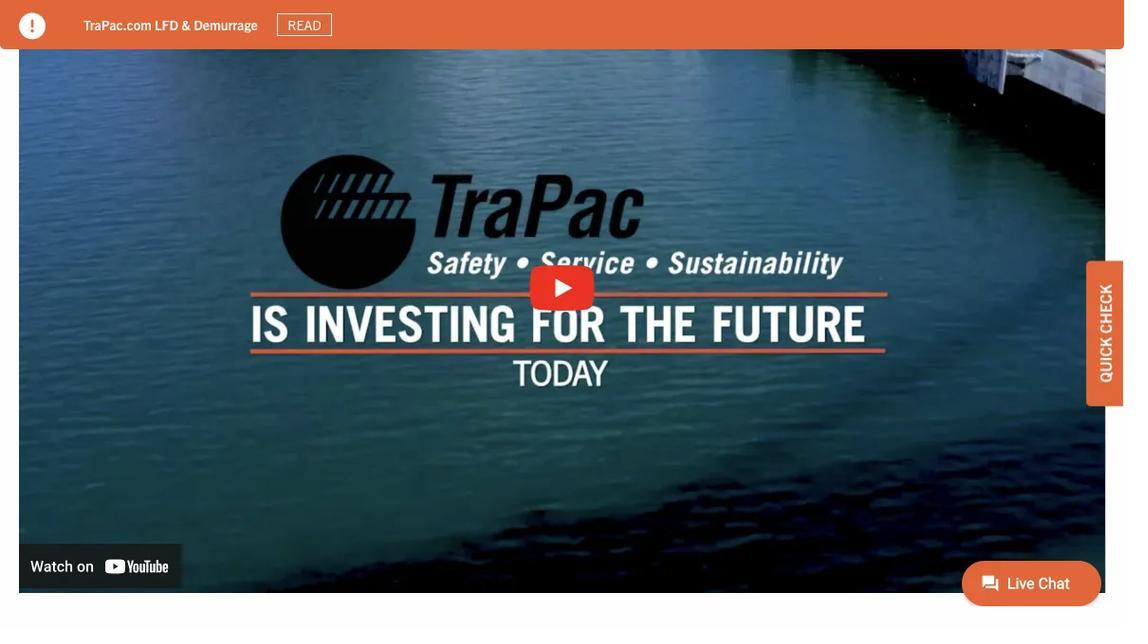 Task type: describe. For each thing, give the bounding box(es) containing it.
quick
[[1096, 337, 1115, 383]]

&
[[181, 16, 191, 33]]

solid image
[[19, 13, 46, 39]]

quick check link
[[1086, 261, 1124, 407]]

check
[[1096, 285, 1115, 334]]

read
[[288, 16, 321, 33]]

quick check
[[1096, 285, 1115, 383]]

trapac.com
[[83, 16, 152, 33]]



Task type: locate. For each thing, give the bounding box(es) containing it.
read link
[[277, 13, 332, 36]]

lfd
[[155, 16, 178, 33]]

trapac.com lfd & demurrage
[[83, 16, 258, 33]]

demurrage
[[194, 16, 258, 33]]



Task type: vqa. For each thing, say whether or not it's contained in the screenshot.
trapac.com lfd & demurrage
yes



